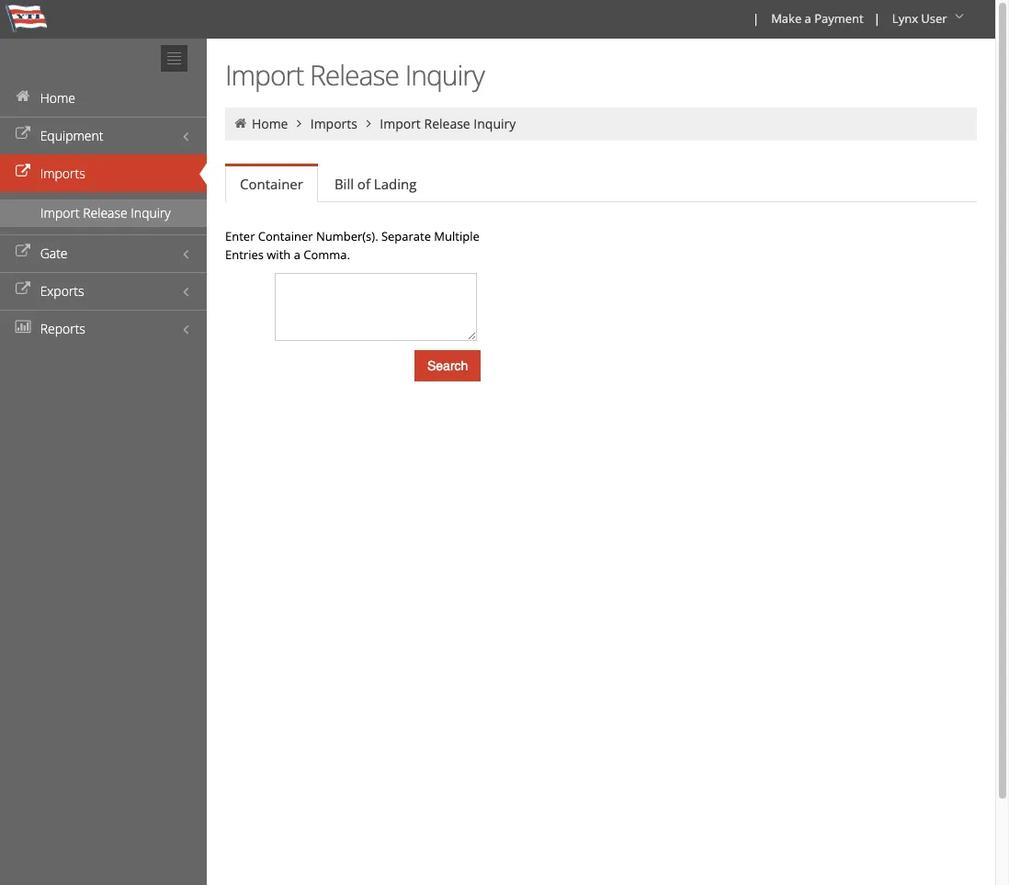 Task type: vqa. For each thing, say whether or not it's contained in the screenshot.
Password.
no



Task type: locate. For each thing, give the bounding box(es) containing it.
1 horizontal spatial |
[[874, 10, 881, 27]]

1 horizontal spatial home link
[[252, 115, 288, 132]]

external link image inside equipment link
[[14, 128, 32, 141]]

import up gate
[[40, 204, 80, 222]]

0 horizontal spatial imports
[[40, 165, 85, 182]]

angle right image up of
[[361, 117, 377, 130]]

import release inquiry link up lading
[[380, 115, 516, 132]]

imports up bill
[[311, 115, 358, 132]]

0 horizontal spatial imports link
[[0, 155, 207, 192]]

0 horizontal spatial import release inquiry link
[[0, 200, 207, 227]]

1 vertical spatial import release inquiry link
[[0, 200, 207, 227]]

None text field
[[275, 273, 477, 341]]

2 vertical spatial import
[[40, 204, 80, 222]]

0 horizontal spatial |
[[753, 10, 760, 27]]

angle right image
[[291, 117, 307, 130], [361, 117, 377, 130]]

0 vertical spatial imports link
[[311, 115, 358, 132]]

2 vertical spatial release
[[83, 204, 128, 222]]

import up lading
[[380, 115, 421, 132]]

import
[[225, 56, 304, 94], [380, 115, 421, 132], [40, 204, 80, 222]]

imports link down equipment
[[0, 155, 207, 192]]

external link image for imports
[[14, 166, 32, 178]]

import up home image
[[225, 56, 304, 94]]

1 horizontal spatial angle right image
[[361, 117, 377, 130]]

| left 'make'
[[753, 10, 760, 27]]

2 horizontal spatial release
[[424, 115, 471, 132]]

0 horizontal spatial release
[[83, 204, 128, 222]]

release
[[310, 56, 399, 94], [424, 115, 471, 132], [83, 204, 128, 222]]

1 external link image from the top
[[14, 128, 32, 141]]

inquiry for top the import release inquiry link
[[474, 115, 516, 132]]

1 vertical spatial home
[[252, 115, 288, 132]]

0 vertical spatial container
[[240, 175, 303, 193]]

home
[[40, 89, 75, 107], [252, 115, 288, 132]]

0 vertical spatial external link image
[[14, 128, 32, 141]]

0 vertical spatial import release inquiry
[[225, 56, 484, 94]]

container
[[240, 175, 303, 193], [258, 228, 313, 245]]

import release inquiry link up gate link on the top left of page
[[0, 200, 207, 227]]

import release inquiry
[[225, 56, 484, 94], [380, 115, 516, 132], [40, 204, 171, 222]]

enter
[[225, 228, 255, 245]]

1 vertical spatial release
[[424, 115, 471, 132]]

1 vertical spatial import
[[380, 115, 421, 132]]

1 vertical spatial external link image
[[14, 166, 32, 178]]

home link right home image
[[252, 115, 288, 132]]

inquiry
[[405, 56, 484, 94], [474, 115, 516, 132], [131, 204, 171, 222]]

make
[[772, 10, 802, 27]]

entries
[[225, 246, 264, 263]]

imports down equipment
[[40, 165, 85, 182]]

1 horizontal spatial import release inquiry link
[[380, 115, 516, 132]]

home right home image
[[252, 115, 288, 132]]

angle down image
[[951, 10, 969, 23]]

home image
[[14, 90, 32, 103]]

1 horizontal spatial release
[[310, 56, 399, 94]]

with
[[267, 246, 291, 263]]

2 vertical spatial import release inquiry
[[40, 204, 171, 222]]

0 horizontal spatial home link
[[0, 79, 207, 117]]

1 horizontal spatial home
[[252, 115, 288, 132]]

reports link
[[0, 310, 207, 348]]

a
[[805, 10, 812, 27], [294, 246, 301, 263]]

container link
[[225, 166, 318, 202]]

3 external link image from the top
[[14, 246, 32, 258]]

angle right image right home image
[[291, 117, 307, 130]]

1 vertical spatial a
[[294, 246, 301, 263]]

import release inquiry link
[[380, 115, 516, 132], [0, 200, 207, 227]]

2 external link image from the top
[[14, 166, 32, 178]]

| left lynx
[[874, 10, 881, 27]]

enter container number(s).  separate multiple entries with a comma.
[[225, 228, 480, 263]]

lading
[[374, 175, 417, 193]]

bill of lading link
[[320, 166, 432, 202]]

comma.
[[304, 246, 350, 263]]

1 horizontal spatial imports link
[[311, 115, 358, 132]]

0 vertical spatial imports
[[311, 115, 358, 132]]

home right home icon
[[40, 89, 75, 107]]

search button
[[415, 350, 481, 382]]

home link up equipment
[[0, 79, 207, 117]]

external link image
[[14, 128, 32, 141], [14, 166, 32, 178], [14, 246, 32, 258]]

imports link
[[311, 115, 358, 132], [0, 155, 207, 192]]

a right with
[[294, 246, 301, 263]]

container up enter
[[240, 175, 303, 193]]

1 vertical spatial inquiry
[[474, 115, 516, 132]]

0 horizontal spatial angle right image
[[291, 117, 307, 130]]

0 horizontal spatial import
[[40, 204, 80, 222]]

external link image inside gate link
[[14, 246, 32, 258]]

2 | from the left
[[874, 10, 881, 27]]

equipment
[[40, 127, 103, 144]]

a right 'make'
[[805, 10, 812, 27]]

lynx user
[[893, 10, 948, 27]]

2 vertical spatial inquiry
[[131, 204, 171, 222]]

external link image
[[14, 283, 32, 296]]

2 vertical spatial external link image
[[14, 246, 32, 258]]

1 vertical spatial import release inquiry
[[380, 115, 516, 132]]

container up with
[[258, 228, 313, 245]]

|
[[753, 10, 760, 27], [874, 10, 881, 27]]

0 vertical spatial release
[[310, 56, 399, 94]]

1 horizontal spatial imports
[[311, 115, 358, 132]]

2 angle right image from the left
[[361, 117, 377, 130]]

imports
[[311, 115, 358, 132], [40, 165, 85, 182]]

0 vertical spatial home
[[40, 89, 75, 107]]

2 horizontal spatial import
[[380, 115, 421, 132]]

gate
[[40, 245, 68, 262]]

home link
[[0, 79, 207, 117], [252, 115, 288, 132]]

0 horizontal spatial a
[[294, 246, 301, 263]]

1 vertical spatial container
[[258, 228, 313, 245]]

0 vertical spatial a
[[805, 10, 812, 27]]

gate link
[[0, 235, 207, 272]]

0 vertical spatial import
[[225, 56, 304, 94]]

imports link up bill
[[311, 115, 358, 132]]

of
[[358, 175, 371, 193]]

a inside enter container number(s).  separate multiple entries with a comma.
[[294, 246, 301, 263]]



Task type: describe. For each thing, give the bounding box(es) containing it.
1 vertical spatial imports link
[[0, 155, 207, 192]]

container inside enter container number(s).  separate multiple entries with a comma.
[[258, 228, 313, 245]]

number(s).
[[316, 228, 378, 245]]

payment
[[815, 10, 864, 27]]

1 vertical spatial imports
[[40, 165, 85, 182]]

exports link
[[0, 272, 207, 310]]

reports
[[40, 320, 85, 338]]

release for the left the import release inquiry link
[[83, 204, 128, 222]]

external link image for gate
[[14, 246, 32, 258]]

lynx
[[893, 10, 919, 27]]

bill
[[335, 175, 354, 193]]

make a payment link
[[763, 0, 871, 39]]

multiple
[[434, 228, 480, 245]]

make a payment
[[772, 10, 864, 27]]

bar chart image
[[14, 321, 32, 334]]

bill of lading
[[335, 175, 417, 193]]

equipment link
[[0, 117, 207, 155]]

0 vertical spatial import release inquiry link
[[380, 115, 516, 132]]

1 horizontal spatial a
[[805, 10, 812, 27]]

inquiry for the left the import release inquiry link
[[131, 204, 171, 222]]

external link image for equipment
[[14, 128, 32, 141]]

0 vertical spatial inquiry
[[405, 56, 484, 94]]

1 | from the left
[[753, 10, 760, 27]]

exports
[[40, 282, 84, 300]]

1 angle right image from the left
[[291, 117, 307, 130]]

0 horizontal spatial home
[[40, 89, 75, 107]]

search
[[428, 359, 468, 373]]

separate
[[382, 228, 431, 245]]

user
[[922, 10, 948, 27]]

lynx user link
[[885, 0, 976, 39]]

1 horizontal spatial import
[[225, 56, 304, 94]]

release for top the import release inquiry link
[[424, 115, 471, 132]]

home image
[[233, 117, 249, 130]]



